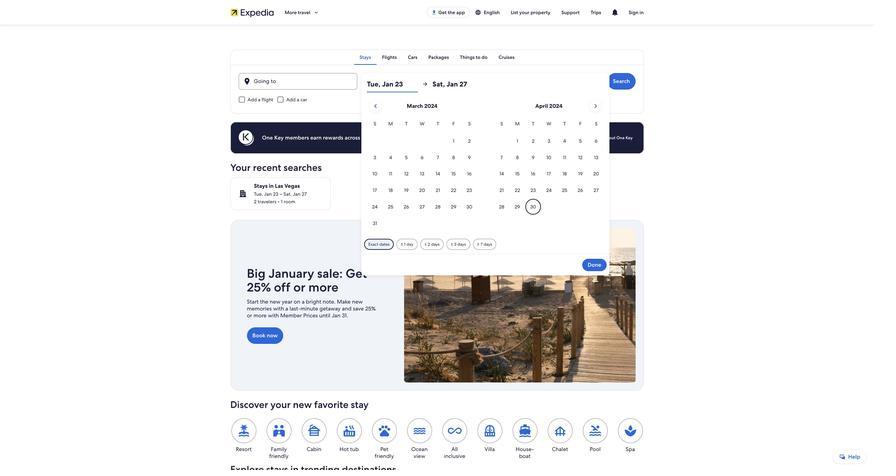 Task type: describe. For each thing, give the bounding box(es) containing it.
2 16 button from the left
[[525, 166, 541, 182]]

1 vertical spatial 19 button
[[399, 182, 414, 198]]

hot tub button
[[336, 418, 363, 453]]

hot
[[340, 446, 349, 453]]

1 horizontal spatial 25 button
[[557, 182, 573, 198]]

1 horizontal spatial 7
[[481, 241, 483, 247]]

and inside big january sale: get 25% off or more start the new year on a bright note. make new memories with a last-minute getaway and save 25% or more with member prices until jan 31.
[[342, 305, 352, 312]]

stays image
[[239, 190, 247, 198]]

23 inside stays in las vegas tue, jan 23 – sat, jan 27 2 travelers • 1 room
[[273, 191, 278, 197]]

f for april 2024
[[579, 121, 582, 127]]

now
[[267, 332, 278, 339]]

1 vertical spatial 20 button
[[414, 182, 430, 198]]

tub
[[350, 446, 359, 453]]

0 vertical spatial 24 button
[[541, 182, 557, 198]]

more travel button
[[279, 6, 325, 19]]

last-
[[290, 305, 300, 312]]

more travel
[[285, 9, 310, 16]]

add for add a car
[[286, 96, 296, 103]]

searches
[[284, 161, 322, 174]]

view
[[414, 452, 425, 460]]

previous month image
[[371, 102, 380, 110]]

next month image
[[592, 102, 600, 110]]

3 for top 3 button
[[548, 138, 550, 144]]

1 horizontal spatial get
[[438, 9, 447, 16]]

14 for 2nd 14 button from the right
[[436, 171, 440, 177]]

communication center icon image
[[611, 8, 619, 17]]

pool button
[[582, 418, 609, 453]]

3 s from the left
[[500, 121, 503, 127]]

29 inside april 2024 element
[[515, 204, 520, 210]]

a right on
[[302, 298, 305, 305]]

1 horizontal spatial 26 button
[[573, 182, 588, 198]]

1 button for march 2024
[[446, 133, 462, 149]]

2 28 button from the left
[[494, 199, 510, 215]]

7 for '7' "button" in march 2024 element
[[437, 154, 439, 160]]

get the app
[[438, 9, 465, 16]]

1 horizontal spatial one
[[617, 135, 625, 141]]

25 for "25" button to the right
[[562, 187, 567, 193]]

30 for 30 "button" inside the march 2024 element
[[467, 204, 472, 210]]

3 for the leftmost 3 button
[[374, 154, 376, 160]]

march 2024
[[407, 102, 438, 110]]

7 for '7' "button" inside the april 2024 element
[[501, 154, 503, 160]]

1 horizontal spatial new
[[293, 398, 312, 411]]

ocean
[[411, 446, 428, 453]]

house­boat button
[[512, 418, 538, 460]]

tue, jan 23 button
[[367, 76, 418, 92]]

2024 for april 2024
[[549, 102, 563, 110]]

27 inside april 2024 element
[[594, 187, 599, 193]]

1 16 button from the left
[[462, 166, 477, 182]]

house­boat
[[516, 446, 534, 460]]

expedia,
[[362, 134, 383, 141]]

friendly for pet
[[375, 452, 394, 460]]

list your property
[[511, 9, 551, 16]]

w for april
[[547, 121, 551, 127]]

4 for the bottom 4 button
[[389, 154, 392, 160]]

with left member at the bottom left of page
[[268, 312, 279, 319]]

1 t from the left
[[405, 121, 408, 127]]

22 for first 22 button from the right
[[515, 187, 520, 193]]

1 horizontal spatial key
[[626, 135, 633, 141]]

14 for 1st 14 button from the right
[[500, 171, 504, 177]]

9 inside april 2024 element
[[532, 154, 535, 160]]

spa
[[626, 446, 635, 453]]

18 inside march 2024 element
[[389, 187, 393, 193]]

4 s from the left
[[595, 121, 598, 127]]

your recent searches
[[230, 161, 322, 174]]

trailing image
[[313, 9, 319, 16]]

the inside big january sale: get 25% off or more start the new year on a bright note. make new memories with a last-minute getaway and save 25% or more with member prices until jan 31.
[[260, 298, 268, 305]]

1 vertical spatial 11 button
[[383, 166, 399, 182]]

0 horizontal spatial one
[[262, 134, 273, 141]]

m for march 2024
[[388, 121, 393, 127]]

0 horizontal spatial 3 button
[[367, 149, 383, 165]]

21 button inside april 2024 element
[[494, 182, 510, 198]]

19 for the bottom 19 button
[[404, 187, 409, 193]]

m for april 2024
[[515, 121, 520, 127]]

12 button inside april 2024 element
[[573, 149, 588, 165]]

march 2024 element
[[367, 120, 477, 232]]

all inclusive button
[[441, 418, 468, 460]]

± 1 day
[[401, 241, 413, 247]]

support link
[[556, 6, 585, 19]]

w for march
[[420, 121, 425, 127]]

tab list inside big january sale: get 25% off or more main content
[[230, 50, 644, 65]]

sat, inside sat, jan 27 button
[[433, 80, 445, 89]]

1 vertical spatial 4 button
[[383, 149, 399, 165]]

5 button inside april 2024 element
[[573, 133, 588, 149]]

7 button inside april 2024 element
[[494, 149, 510, 165]]

resort
[[236, 446, 252, 453]]

cruises link
[[493, 50, 520, 65]]

0 horizontal spatial 27 button
[[414, 199, 430, 215]]

0 vertical spatial 3 button
[[541, 133, 557, 149]]

download the app button image
[[432, 10, 437, 15]]

sign in
[[629, 9, 644, 16]]

4 t from the left
[[563, 121, 566, 127]]

travelers
[[258, 198, 276, 205]]

1 inside april 2024 element
[[517, 138, 518, 144]]

0 horizontal spatial new
[[270, 298, 280, 305]]

pet friendly
[[375, 446, 394, 460]]

members
[[285, 134, 309, 141]]

member
[[280, 312, 302, 319]]

1 horizontal spatial 25%
[[365, 305, 376, 312]]

0 vertical spatial 27 button
[[588, 182, 604, 198]]

your
[[230, 161, 251, 174]]

day
[[407, 241, 413, 247]]

1 horizontal spatial the
[[448, 9, 455, 16]]

about
[[604, 135, 616, 141]]

exact dates
[[368, 241, 390, 247]]

in for stays
[[269, 182, 274, 190]]

make
[[337, 298, 351, 305]]

ocean view
[[411, 446, 428, 460]]

discover your new favorite stay
[[230, 398, 369, 411]]

1 8 button from the left
[[446, 149, 462, 165]]

minute
[[300, 305, 318, 312]]

13 inside march 2024 element
[[420, 171, 424, 177]]

family friendly
[[269, 446, 289, 460]]

expedia logo image
[[230, 8, 274, 17]]

bright
[[306, 298, 321, 305]]

your for discover
[[271, 398, 291, 411]]

sat, inside stays in las vegas tue, jan 23 – sat, jan 27 2 travelers • 1 room
[[283, 191, 292, 197]]

application inside big january sale: get 25% off or more main content
[[367, 98, 604, 232]]

11 inside march 2024 element
[[389, 171, 392, 177]]

27 inside stays in las vegas tue, jan 23 – sat, jan 27 2 travelers • 1 room
[[302, 191, 307, 197]]

learn
[[593, 135, 603, 141]]

f for march 2024
[[452, 121, 455, 127]]

list
[[511, 9, 518, 16]]

1 23 button from the left
[[462, 182, 477, 198]]

getaway
[[320, 305, 341, 312]]

family
[[271, 446, 287, 453]]

to
[[476, 54, 481, 60]]

2 inside stays in las vegas tue, jan 23 – sat, jan 27 2 travelers • 1 room
[[254, 198, 256, 205]]

2 s from the left
[[468, 121, 471, 127]]

30 button inside april 2024 element
[[525, 199, 541, 215]]

jan 23 - jan 27
[[377, 80, 414, 88]]

add a flight
[[248, 96, 273, 103]]

trips link
[[585, 6, 607, 19]]

hotels.com,
[[385, 134, 415, 141]]

± 7 days
[[477, 241, 492, 247]]

more
[[285, 9, 297, 16]]

earn
[[310, 134, 322, 141]]

pool
[[590, 446, 601, 453]]

1 21 button from the left
[[430, 182, 446, 198]]

2 15 button from the left
[[510, 166, 525, 182]]

6 for 6 button to the right
[[595, 138, 598, 144]]

things to do link
[[455, 50, 493, 65]]

cars
[[408, 54, 417, 60]]

1 horizontal spatial 6 button
[[588, 133, 604, 149]]

30 button inside march 2024 element
[[462, 199, 477, 215]]

family friendly button
[[266, 418, 292, 460]]

0 horizontal spatial 10 button
[[367, 166, 383, 182]]

sat, jan 27
[[433, 80, 467, 89]]

0 horizontal spatial 6 button
[[414, 149, 430, 165]]

0 horizontal spatial 18 button
[[383, 182, 399, 198]]

1 horizontal spatial 24
[[546, 187, 552, 193]]

your for list
[[519, 9, 530, 16]]

–
[[279, 191, 282, 197]]

31.
[[342, 312, 348, 319]]

get inside big january sale: get 25% off or more start the new year on a bright note. make new memories with a last-minute getaway and save 25% or more with member prices until jan 31.
[[346, 265, 367, 282]]

1 9 button from the left
[[462, 149, 477, 165]]

30 for 30 "button" in the april 2024 element
[[530, 204, 536, 210]]

chalet
[[552, 446, 568, 453]]

all inclusive
[[444, 446, 465, 460]]

english
[[484, 9, 500, 16]]

cabin button
[[301, 418, 328, 453]]

20 for the topmost 20 button
[[593, 171, 599, 177]]

0 horizontal spatial 24
[[372, 204, 378, 210]]

list your property link
[[505, 6, 556, 19]]

room
[[284, 198, 295, 205]]

stays link
[[354, 50, 377, 65]]

1 horizontal spatial 17 button
[[541, 166, 557, 182]]

jan 23 - jan 27 button
[[362, 73, 480, 90]]

1 horizontal spatial 10 button
[[541, 149, 557, 165]]

± 2 days
[[424, 241, 440, 247]]

0 horizontal spatial 17 button
[[367, 182, 383, 198]]

15 inside march 2024 element
[[452, 171, 456, 177]]

recent
[[253, 161, 281, 174]]

inclusive
[[444, 452, 465, 460]]

things to do
[[460, 54, 488, 60]]

0 horizontal spatial 26 button
[[399, 199, 414, 215]]

2 horizontal spatial new
[[352, 298, 363, 305]]

1 horizontal spatial 13 button
[[588, 149, 604, 165]]

26 for the right 26 button
[[578, 187, 583, 193]]

1 horizontal spatial 19 button
[[573, 166, 588, 182]]

las
[[275, 182, 283, 190]]

chalet button
[[547, 418, 574, 453]]

2024 for march 2024
[[424, 102, 438, 110]]

1 s from the left
[[374, 121, 376, 127]]

april 2024 element
[[494, 120, 604, 215]]

app
[[456, 9, 465, 16]]

big january sale: get 25% off or more main content
[[0, 25, 874, 470]]

1 vertical spatial 13 button
[[414, 166, 430, 182]]

25 for bottom "25" button
[[388, 204, 393, 210]]

± for ± 1 day
[[401, 241, 403, 247]]

23 inside april 2024 element
[[531, 187, 536, 193]]

spa button
[[617, 418, 644, 453]]

5 inside april 2024 element
[[579, 138, 582, 144]]

1 horizontal spatial or
[[293, 279, 306, 295]]

big
[[247, 265, 266, 282]]

property
[[531, 9, 551, 16]]

0 vertical spatial 20 button
[[588, 166, 604, 182]]



Task type: locate. For each thing, give the bounding box(es) containing it.
0 vertical spatial your
[[519, 9, 530, 16]]

28 inside april 2024 element
[[499, 204, 504, 210]]

trips
[[591, 9, 601, 16]]

stays inside stays in las vegas tue, jan 23 – sat, jan 27 2 travelers • 1 room
[[254, 182, 267, 190]]

2024 right march
[[424, 102, 438, 110]]

3 button
[[541, 133, 557, 149], [367, 149, 383, 165]]

1 horizontal spatial 2024
[[549, 102, 563, 110]]

1 vertical spatial 26
[[404, 204, 409, 210]]

11
[[563, 154, 566, 160], [389, 171, 392, 177]]

1 1 button from the left
[[446, 133, 462, 149]]

12 button
[[573, 149, 588, 165], [399, 166, 414, 182]]

in left las
[[269, 182, 274, 190]]

27
[[460, 80, 467, 89], [408, 80, 414, 88], [594, 187, 599, 193], [302, 191, 307, 197], [420, 204, 425, 210]]

friendly
[[269, 452, 289, 460], [375, 452, 394, 460]]

1 29 button from the left
[[446, 199, 462, 215]]

2024 right april
[[549, 102, 563, 110]]

key right the about
[[626, 135, 633, 141]]

7 inside march 2024 element
[[437, 154, 439, 160]]

flight
[[262, 96, 273, 103]]

2 8 from the left
[[516, 154, 519, 160]]

new left favorite on the left bottom of the page
[[293, 398, 312, 411]]

8 inside april 2024 element
[[516, 154, 519, 160]]

29
[[451, 204, 456, 210], [515, 204, 520, 210]]

4 ± from the left
[[477, 241, 480, 247]]

21 inside april 2024 element
[[500, 187, 504, 193]]

15 inside april 2024 element
[[515, 171, 520, 177]]

search button
[[608, 73, 636, 90]]

± for ± 2 days
[[424, 241, 427, 247]]

1 22 from the left
[[451, 187, 456, 193]]

0 vertical spatial 10
[[547, 154, 551, 160]]

1 8 from the left
[[452, 154, 455, 160]]

2 horizontal spatial days
[[484, 241, 492, 247]]

8 for second 8 button
[[516, 154, 519, 160]]

1 horizontal spatial 13
[[594, 154, 598, 160]]

1 horizontal spatial m
[[515, 121, 520, 127]]

the left app
[[448, 9, 455, 16]]

0 horizontal spatial days
[[431, 241, 440, 247]]

1 vertical spatial 5 button
[[399, 149, 414, 165]]

8 inside march 2024 element
[[452, 154, 455, 160]]

± right ± 3 days
[[477, 241, 480, 247]]

1 7 button from the left
[[430, 149, 446, 165]]

or down start
[[247, 312, 252, 319]]

friendly inside button
[[375, 452, 394, 460]]

0 horizontal spatial 4 button
[[383, 149, 399, 165]]

25% up start
[[247, 279, 271, 295]]

stays for stays in las vegas tue, jan 23 – sat, jan 27 2 travelers • 1 room
[[254, 182, 267, 190]]

1 horizontal spatial 16
[[531, 171, 536, 177]]

4 button down hotels.com,
[[383, 149, 399, 165]]

1 15 button from the left
[[446, 166, 462, 182]]

0 horizontal spatial stays
[[254, 182, 267, 190]]

25%
[[247, 279, 271, 295], [365, 305, 376, 312]]

flights link
[[377, 50, 402, 65]]

27 inside march 2024 element
[[420, 204, 425, 210]]

1 horizontal spatial 22
[[515, 187, 520, 193]]

in
[[640, 9, 644, 16], [269, 182, 274, 190]]

book
[[252, 332, 266, 339]]

0 vertical spatial 25 button
[[557, 182, 573, 198]]

2 days from the left
[[458, 241, 466, 247]]

9 inside march 2024 element
[[468, 154, 471, 160]]

0 horizontal spatial more
[[254, 312, 267, 319]]

1 vertical spatial 25
[[388, 204, 393, 210]]

sat, right 'directional' image
[[433, 80, 445, 89]]

2 21 from the left
[[500, 187, 504, 193]]

get the app link
[[427, 7, 470, 18]]

2 horizontal spatial 3
[[548, 138, 550, 144]]

2 8 button from the left
[[510, 149, 525, 165]]

0 horizontal spatial 10
[[373, 171, 377, 177]]

travel
[[298, 9, 310, 16]]

17 inside march 2024 element
[[373, 187, 377, 193]]

tue, up travelers
[[254, 191, 263, 197]]

key left members
[[274, 134, 284, 141]]

1 21 from the left
[[436, 187, 440, 193]]

11 inside april 2024 element
[[563, 154, 566, 160]]

24 button
[[541, 182, 557, 198], [367, 199, 383, 215]]

0 horizontal spatial 29
[[451, 204, 456, 210]]

22 for 2nd 22 button from right
[[451, 187, 456, 193]]

m inside april 2024 element
[[515, 121, 520, 127]]

your right discover
[[271, 398, 291, 411]]

20
[[593, 171, 599, 177], [419, 187, 425, 193]]

7 button inside march 2024 element
[[430, 149, 446, 165]]

get
[[438, 9, 447, 16], [346, 265, 367, 282]]

14 button
[[430, 166, 446, 182], [494, 166, 510, 182]]

0 horizontal spatial friendly
[[269, 452, 289, 460]]

27 inside jan 23 - jan 27 button
[[408, 80, 414, 88]]

favorite
[[314, 398, 349, 411]]

your inside big january sale: get 25% off or more main content
[[271, 398, 291, 411]]

2 1 button from the left
[[510, 133, 525, 149]]

1 horizontal spatial 30 button
[[525, 199, 541, 215]]

in inside stays in las vegas tue, jan 23 – sat, jan 27 2 travelers • 1 room
[[269, 182, 274, 190]]

19
[[578, 171, 583, 177], [404, 187, 409, 193]]

on
[[294, 298, 300, 305]]

22 inside march 2024 element
[[451, 187, 456, 193]]

0 vertical spatial 18 button
[[557, 166, 573, 182]]

0 horizontal spatial 2 button
[[462, 133, 477, 149]]

30 button
[[462, 199, 477, 215], [525, 199, 541, 215]]

f inside april 2024 element
[[579, 121, 582, 127]]

more up note.
[[309, 279, 339, 295]]

stays inside 'link'
[[360, 54, 371, 60]]

2 add from the left
[[286, 96, 296, 103]]

new
[[270, 298, 280, 305], [352, 298, 363, 305], [293, 398, 312, 411]]

26 inside march 2024 element
[[404, 204, 409, 210]]

1 horizontal spatial 6
[[595, 138, 598, 144]]

4 left "learn"
[[563, 138, 566, 144]]

1 horizontal spatial 11 button
[[557, 149, 573, 165]]

1 30 button from the left
[[462, 199, 477, 215]]

0 horizontal spatial 23 button
[[462, 182, 477, 198]]

add left car on the left top of page
[[286, 96, 296, 103]]

0 horizontal spatial 28
[[435, 204, 441, 210]]

sat, right "–"
[[283, 191, 292, 197]]

w
[[420, 121, 425, 127], [547, 121, 551, 127]]

2 14 button from the left
[[494, 166, 510, 182]]

16 inside march 2024 element
[[467, 171, 472, 177]]

2 button for april 2024
[[525, 133, 541, 149]]

2 vertical spatial 3
[[454, 241, 457, 247]]

0 horizontal spatial 26
[[404, 204, 409, 210]]

1 vertical spatial 18 button
[[383, 182, 399, 198]]

19 button
[[573, 166, 588, 182], [399, 182, 414, 198]]

1 horizontal spatial and
[[416, 134, 426, 141]]

1 horizontal spatial 18
[[563, 171, 567, 177]]

and left vrbo
[[416, 134, 426, 141]]

1 friendly from the left
[[269, 452, 289, 460]]

18 inside april 2024 element
[[563, 171, 567, 177]]

4 for rightmost 4 button
[[563, 138, 566, 144]]

add for add a flight
[[248, 96, 257, 103]]

2 22 button from the left
[[510, 182, 525, 198]]

save
[[353, 305, 364, 312]]

stays for stays
[[360, 54, 371, 60]]

10 inside april 2024 element
[[547, 154, 551, 160]]

1 vertical spatial 24 button
[[367, 199, 383, 215]]

stays up travelers
[[254, 182, 267, 190]]

1 2024 from the left
[[424, 102, 438, 110]]

0 horizontal spatial 20
[[419, 187, 425, 193]]

sale:
[[317, 265, 343, 282]]

learn about one key link
[[590, 132, 636, 143]]

5 button left "learn"
[[573, 133, 588, 149]]

1 14 button from the left
[[430, 166, 446, 182]]

0 vertical spatial 18
[[563, 171, 567, 177]]

search
[[613, 78, 630, 85]]

your right list on the top right of the page
[[519, 9, 530, 16]]

2 9 from the left
[[532, 154, 535, 160]]

1 horizontal spatial add
[[286, 96, 296, 103]]

1 vertical spatial 12
[[404, 171, 409, 177]]

1 vertical spatial 11
[[389, 171, 392, 177]]

days for ± 3 days
[[458, 241, 466, 247]]

days right ± 3 days
[[484, 241, 492, 247]]

12
[[578, 154, 583, 160], [404, 171, 409, 177]]

2 15 from the left
[[515, 171, 520, 177]]

1 ± from the left
[[401, 241, 403, 247]]

0 vertical spatial the
[[448, 9, 455, 16]]

0 horizontal spatial m
[[388, 121, 393, 127]]

0 horizontal spatial 19 button
[[399, 182, 414, 198]]

car
[[301, 96, 307, 103]]

2
[[468, 138, 471, 144], [532, 138, 535, 144], [254, 198, 256, 205], [428, 241, 430, 247]]

13 button
[[588, 149, 604, 165], [414, 166, 430, 182]]

0 vertical spatial sat,
[[433, 80, 445, 89]]

tue, left -
[[367, 80, 380, 89]]

4 down hotels.com,
[[389, 154, 392, 160]]

1 horizontal spatial 20 button
[[588, 166, 604, 182]]

0 vertical spatial 13 button
[[588, 149, 604, 165]]

1 vertical spatial 6
[[421, 154, 424, 160]]

9
[[468, 154, 471, 160], [532, 154, 535, 160]]

1 days from the left
[[431, 241, 440, 247]]

11 button
[[557, 149, 573, 165], [383, 166, 399, 182]]

1 vertical spatial 20
[[419, 187, 425, 193]]

tab list
[[230, 50, 644, 65]]

f inside march 2024 element
[[452, 121, 455, 127]]

2 16 from the left
[[531, 171, 536, 177]]

small image
[[475, 9, 484, 16]]

17 inside april 2024 element
[[547, 171, 551, 177]]

1 29 from the left
[[451, 204, 456, 210]]

2 2 button from the left
[[525, 133, 541, 149]]

19 inside march 2024 element
[[404, 187, 409, 193]]

in inside dropdown button
[[640, 9, 644, 16]]

±
[[401, 241, 403, 247], [424, 241, 427, 247], [451, 241, 453, 247], [477, 241, 480, 247]]

0 horizontal spatial 20 button
[[414, 182, 430, 198]]

1 horizontal spatial w
[[547, 121, 551, 127]]

0 horizontal spatial and
[[342, 305, 352, 312]]

pet
[[380, 446, 388, 453]]

get right download the app button icon
[[438, 9, 447, 16]]

4
[[563, 138, 566, 144], [389, 154, 392, 160]]

10 button
[[541, 149, 557, 165], [367, 166, 383, 182]]

0 vertical spatial or
[[293, 279, 306, 295]]

2 m from the left
[[515, 121, 520, 127]]

15 button
[[446, 166, 462, 182], [510, 166, 525, 182]]

1 button for april 2024
[[510, 133, 525, 149]]

a left flight
[[258, 96, 261, 103]]

tue, inside button
[[367, 80, 380, 89]]

-
[[394, 80, 397, 88]]

3 days from the left
[[484, 241, 492, 247]]

directional image
[[422, 81, 428, 87]]

0 horizontal spatial 14 button
[[430, 166, 446, 182]]

1 add from the left
[[248, 96, 257, 103]]

1 horizontal spatial 25
[[562, 187, 567, 193]]

or up on
[[293, 279, 306, 295]]

27 inside sat, jan 27 button
[[460, 80, 467, 89]]

w down march 2024
[[420, 121, 425, 127]]

w inside april 2024 element
[[547, 121, 551, 127]]

m
[[388, 121, 393, 127], [515, 121, 520, 127]]

in right 'sign'
[[640, 9, 644, 16]]

april
[[535, 102, 548, 110]]

1 horizontal spatial 17
[[547, 171, 551, 177]]

add left flight
[[248, 96, 257, 103]]

7 inside april 2024 element
[[501, 154, 503, 160]]

1 horizontal spatial stays
[[360, 54, 371, 60]]

± for ± 7 days
[[477, 241, 480, 247]]

± right day
[[424, 241, 427, 247]]

jan inside big january sale: get 25% off or more start the new year on a bright note. make new memories with a last-minute getaway and save 25% or more with member prices until jan 31.
[[332, 312, 341, 319]]

6 button down vrbo
[[414, 149, 430, 165]]

30
[[467, 204, 472, 210], [530, 204, 536, 210]]

30 inside april 2024 element
[[530, 204, 536, 210]]

1 inside march 2024 element
[[453, 138, 455, 144]]

0 horizontal spatial 28 button
[[430, 199, 446, 215]]

done
[[588, 261, 601, 268]]

with left last-
[[273, 305, 284, 312]]

0 vertical spatial 12 button
[[573, 149, 588, 165]]

learn about one key
[[593, 135, 633, 141]]

0 horizontal spatial 4
[[389, 154, 392, 160]]

get right sale:
[[346, 265, 367, 282]]

5 down hotels.com,
[[405, 154, 408, 160]]

1 vertical spatial 17
[[373, 187, 377, 193]]

off
[[274, 279, 290, 295]]

26 inside april 2024 element
[[578, 187, 583, 193]]

20 for the bottommost 20 button
[[419, 187, 425, 193]]

days for ± 2 days
[[431, 241, 440, 247]]

a left car on the left top of page
[[297, 96, 299, 103]]

days left ± 3 days
[[431, 241, 440, 247]]

0 horizontal spatial 15 button
[[446, 166, 462, 182]]

one
[[262, 134, 273, 141], [617, 135, 625, 141]]

2 30 button from the left
[[525, 199, 541, 215]]

5 button
[[573, 133, 588, 149], [399, 149, 414, 165]]

30 inside march 2024 element
[[467, 204, 472, 210]]

1 22 button from the left
[[446, 182, 462, 198]]

add a car
[[286, 96, 307, 103]]

1 horizontal spatial 26
[[578, 187, 583, 193]]

23 inside march 2024 element
[[467, 187, 472, 193]]

tab list containing stays
[[230, 50, 644, 65]]

in for sign
[[640, 9, 644, 16]]

2 button for march 2024
[[462, 133, 477, 149]]

7 button
[[430, 149, 446, 165], [494, 149, 510, 165]]

1 28 from the left
[[435, 204, 441, 210]]

1 vertical spatial 4
[[389, 154, 392, 160]]

16 inside april 2024 element
[[531, 171, 536, 177]]

1 28 button from the left
[[430, 199, 446, 215]]

do
[[482, 54, 488, 60]]

1 2 button from the left
[[462, 133, 477, 149]]

one right the about
[[617, 135, 625, 141]]

2 f from the left
[[579, 121, 582, 127]]

january
[[269, 265, 314, 282]]

14 inside march 2024 element
[[436, 171, 440, 177]]

26
[[578, 187, 583, 193], [404, 204, 409, 210]]

tue, inside stays in las vegas tue, jan 23 – sat, jan 27 2 travelers • 1 room
[[254, 191, 263, 197]]

6 inside march 2024 element
[[421, 154, 424, 160]]

stays left flights
[[360, 54, 371, 60]]

14 inside april 2024 element
[[500, 171, 504, 177]]

2 w from the left
[[547, 121, 551, 127]]

3 inside april 2024 element
[[548, 138, 550, 144]]

6 for the left 6 button
[[421, 154, 424, 160]]

0 vertical spatial 5 button
[[573, 133, 588, 149]]

15
[[452, 171, 456, 177], [515, 171, 520, 177]]

5 left "learn"
[[579, 138, 582, 144]]

1 vertical spatial or
[[247, 312, 252, 319]]

one left members
[[262, 134, 273, 141]]

6
[[595, 138, 598, 144], [421, 154, 424, 160]]

0 horizontal spatial your
[[271, 398, 291, 411]]

0 vertical spatial 25%
[[247, 279, 271, 295]]

1 16 from the left
[[467, 171, 472, 177]]

28 button
[[430, 199, 446, 215], [494, 199, 510, 215]]

0 vertical spatial 24
[[546, 187, 552, 193]]

the right start
[[260, 298, 268, 305]]

3 t from the left
[[532, 121, 535, 127]]

w down april 2024
[[547, 121, 551, 127]]

2 23 button from the left
[[525, 182, 541, 198]]

26 for 26 button to the left
[[404, 204, 409, 210]]

5 button inside march 2024 element
[[399, 149, 414, 165]]

vrbo
[[427, 134, 439, 141]]

days for ± 7 days
[[484, 241, 492, 247]]

dates
[[379, 241, 390, 247]]

0 horizontal spatial tue,
[[254, 191, 263, 197]]

± for ± 3 days
[[451, 241, 453, 247]]

application containing march 2024
[[367, 98, 604, 232]]

21 inside march 2024 element
[[436, 187, 440, 193]]

1 horizontal spatial friendly
[[375, 452, 394, 460]]

0 horizontal spatial 18
[[389, 187, 393, 193]]

1 horizontal spatial in
[[640, 9, 644, 16]]

exact
[[368, 241, 378, 247]]

rewards
[[323, 134, 343, 141]]

sign
[[629, 9, 639, 16]]

2 21 button from the left
[[494, 182, 510, 198]]

packages link
[[423, 50, 455, 65]]

29 inside march 2024 element
[[451, 204, 456, 210]]

new left year
[[270, 298, 280, 305]]

2 2024 from the left
[[549, 102, 563, 110]]

0 horizontal spatial add
[[248, 96, 257, 103]]

1 inside stays in las vegas tue, jan 23 – sat, jan 27 2 travelers • 1 room
[[281, 198, 282, 205]]

0 vertical spatial more
[[309, 279, 339, 295]]

8 for first 8 button from left
[[452, 154, 455, 160]]

1 f from the left
[[452, 121, 455, 127]]

2 ± from the left
[[424, 241, 427, 247]]

13 inside april 2024 element
[[594, 154, 598, 160]]

22 inside april 2024 element
[[515, 187, 520, 193]]

sat, jan 27 button
[[433, 76, 484, 92]]

19 for the right 19 button
[[578, 171, 583, 177]]

2 9 button from the left
[[525, 149, 541, 165]]

12 inside march 2024 element
[[404, 171, 409, 177]]

2024
[[424, 102, 438, 110], [549, 102, 563, 110]]

2 29 button from the left
[[510, 199, 525, 215]]

5
[[579, 138, 582, 144], [405, 154, 408, 160]]

2 30 from the left
[[530, 204, 536, 210]]

25 inside march 2024 element
[[388, 204, 393, 210]]

1 horizontal spatial 29 button
[[510, 199, 525, 215]]

year
[[282, 298, 293, 305]]

1 9 from the left
[[468, 154, 471, 160]]

2 22 from the left
[[515, 187, 520, 193]]

0 vertical spatial 10 button
[[541, 149, 557, 165]]

•
[[277, 198, 280, 205]]

10 inside march 2024 element
[[373, 171, 377, 177]]

and
[[416, 134, 426, 141], [342, 305, 352, 312]]

1 horizontal spatial 5 button
[[573, 133, 588, 149]]

tue, jan 23
[[367, 80, 403, 89]]

1 14 from the left
[[436, 171, 440, 177]]

3 ± from the left
[[451, 241, 453, 247]]

1 horizontal spatial 12 button
[[573, 149, 588, 165]]

2 friendly from the left
[[375, 452, 394, 460]]

21 button
[[430, 182, 446, 198], [494, 182, 510, 198]]

1 w from the left
[[420, 121, 425, 127]]

0 vertical spatial 26
[[578, 187, 583, 193]]

± right ± 2 days
[[451, 241, 453, 247]]

1 vertical spatial 25 button
[[383, 199, 399, 215]]

0 horizontal spatial key
[[274, 134, 284, 141]]

1 vertical spatial your
[[271, 398, 291, 411]]

a left last-
[[285, 305, 288, 312]]

note.
[[323, 298, 336, 305]]

19 inside april 2024 element
[[578, 171, 583, 177]]

application
[[367, 98, 604, 232]]

vegas
[[284, 182, 300, 190]]

12 for 12 button inside the march 2024 element
[[404, 171, 409, 177]]

friendly inside button
[[269, 452, 289, 460]]

2 t from the left
[[437, 121, 439, 127]]

0 horizontal spatial 25%
[[247, 279, 271, 295]]

2 29 from the left
[[515, 204, 520, 210]]

12 button inside march 2024 element
[[399, 166, 414, 182]]

2 14 from the left
[[500, 171, 504, 177]]

2 7 button from the left
[[494, 149, 510, 165]]

w inside march 2024 element
[[420, 121, 425, 127]]

and left save
[[342, 305, 352, 312]]

0 horizontal spatial 22 button
[[446, 182, 462, 198]]

march
[[407, 102, 423, 110]]

more down start
[[254, 312, 267, 319]]

25% right save
[[365, 305, 376, 312]]

3 inside march 2024 element
[[374, 154, 376, 160]]

0 horizontal spatial in
[[269, 182, 274, 190]]

± left day
[[401, 241, 403, 247]]

6 button left the about
[[588, 133, 604, 149]]

22
[[451, 187, 456, 193], [515, 187, 520, 193]]

9 button
[[462, 149, 477, 165], [525, 149, 541, 165]]

friendly for family
[[269, 452, 289, 460]]

start
[[247, 298, 259, 305]]

12 inside april 2024 element
[[578, 154, 583, 160]]

prices
[[303, 312, 318, 319]]

big january sale: get 25% off or more start the new year on a bright note. make new memories with a last-minute getaway and save 25% or more with member prices until jan 31.
[[247, 265, 376, 319]]

6 inside april 2024 element
[[595, 138, 598, 144]]

cars link
[[402, 50, 423, 65]]

1 horizontal spatial 4 button
[[557, 133, 573, 149]]

0 horizontal spatial 9 button
[[462, 149, 477, 165]]

1 30 from the left
[[467, 204, 472, 210]]

pet friendly button
[[371, 418, 398, 460]]

key
[[274, 134, 284, 141], [626, 135, 633, 141]]

12 for 12 button inside the april 2024 element
[[578, 154, 583, 160]]

1 15 from the left
[[452, 171, 456, 177]]

2 28 from the left
[[499, 204, 504, 210]]

1 horizontal spatial more
[[309, 279, 339, 295]]

5 button down hotels.com,
[[399, 149, 414, 165]]

4 button left "learn"
[[557, 133, 573, 149]]

5 inside march 2024 element
[[405, 154, 408, 160]]

days left ± 7 days on the bottom of page
[[458, 241, 466, 247]]

1 horizontal spatial 30
[[530, 204, 536, 210]]

25 inside april 2024 element
[[562, 187, 567, 193]]

1 m from the left
[[388, 121, 393, 127]]

28 inside march 2024 element
[[435, 204, 441, 210]]

18
[[563, 171, 567, 177], [389, 187, 393, 193]]

new right make
[[352, 298, 363, 305]]

ocean view button
[[406, 418, 433, 460]]



Task type: vqa. For each thing, say whether or not it's contained in the screenshot.


